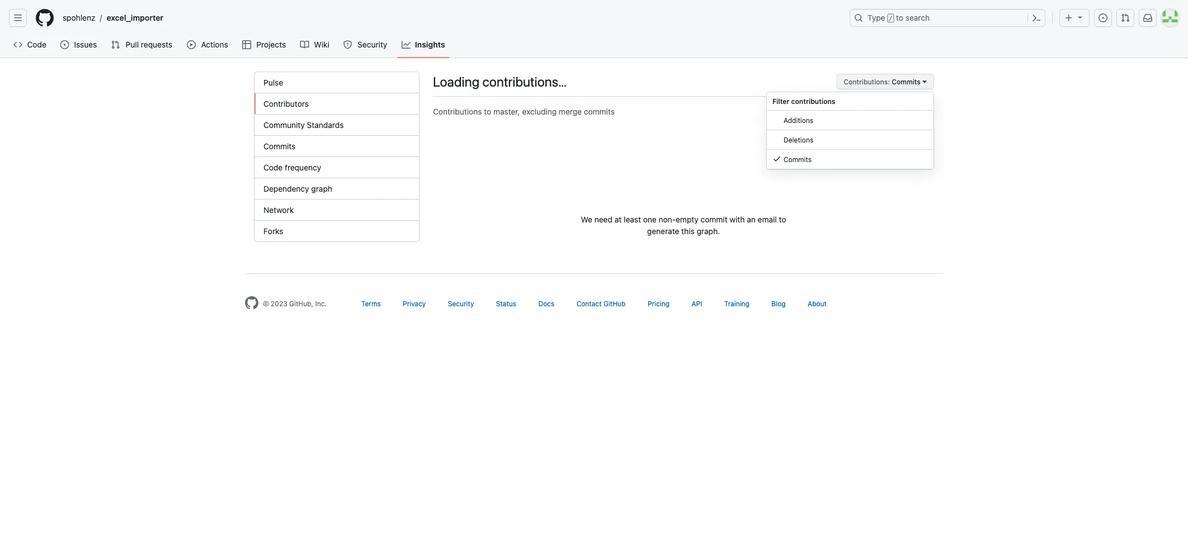 Task type: describe. For each thing, give the bounding box(es) containing it.
training
[[725, 300, 750, 308]]

commits inside button
[[784, 156, 812, 163]]

pricing link
[[648, 300, 670, 308]]

this
[[682, 227, 695, 236]]

1 vertical spatial homepage image
[[245, 297, 259, 310]]

plus image
[[1065, 13, 1074, 22]]

issues
[[74, 40, 97, 49]]

pull requests link
[[107, 36, 178, 53]]

one
[[644, 215, 657, 224]]

insights element
[[254, 72, 420, 242]]

pulse link
[[255, 72, 419, 93]]

email
[[758, 215, 777, 224]]

insights link
[[397, 36, 450, 53]]

contact
[[577, 300, 602, 308]]

contributions to master, excluding merge commits
[[433, 107, 615, 116]]

table image
[[242, 40, 251, 49]]

blog
[[772, 300, 786, 308]]

to inside we need at least one non-empty commit with an email to generate this graph.
[[779, 215, 787, 224]]

about
[[808, 300, 827, 308]]

standards
[[307, 120, 344, 130]]

shield image
[[344, 40, 352, 49]]

contributors link
[[255, 93, 419, 115]]

github
[[604, 300, 626, 308]]

forks link
[[255, 221, 419, 242]]

contributors
[[264, 99, 309, 108]]

requests
[[141, 40, 172, 49]]

0 vertical spatial issue opened image
[[1099, 13, 1108, 22]]

type / to search
[[868, 13, 930, 22]]

we
[[581, 215, 593, 224]]

frequency
[[285, 163, 321, 172]]

terms link
[[362, 300, 381, 308]]

wiki
[[314, 40, 330, 49]]

contributions
[[792, 97, 836, 105]]

command palette image
[[1033, 13, 1042, 22]]

privacy
[[403, 300, 426, 308]]

privacy link
[[403, 300, 426, 308]]

actions link
[[183, 36, 233, 53]]

dependency graph link
[[255, 179, 419, 200]]

api link
[[692, 300, 703, 308]]

terms
[[362, 300, 381, 308]]

1 vertical spatial security
[[448, 300, 474, 308]]

docs link
[[539, 300, 555, 308]]

at
[[615, 215, 622, 224]]

code frequency
[[264, 163, 321, 172]]

contributions…
[[483, 74, 567, 90]]

merge
[[559, 107, 582, 116]]

we need at least one non-empty commit with an email to generate this graph.
[[581, 215, 787, 236]]

actions
[[201, 40, 228, 49]]

insights
[[415, 40, 445, 49]]

network link
[[255, 200, 419, 221]]

additions button
[[767, 111, 934, 130]]

security inside 'link'
[[358, 40, 388, 49]]

pull
[[126, 40, 139, 49]]

spohlenz / excel_importer
[[63, 13, 164, 22]]

spohlenz
[[63, 13, 95, 22]]

community standards
[[264, 120, 344, 130]]

issues link
[[56, 36, 102, 53]]

graph
[[311, 184, 332, 193]]

type
[[868, 13, 886, 22]]

commits
[[584, 107, 615, 116]]

additions
[[784, 116, 814, 124]]

contact github
[[577, 300, 626, 308]]

spohlenz link
[[58, 9, 100, 27]]

api
[[692, 300, 703, 308]]

play image
[[187, 40, 196, 49]]

blog link
[[772, 300, 786, 308]]

about link
[[808, 300, 827, 308]]

check image
[[773, 154, 782, 163]]

commit
[[701, 215, 728, 224]]

inc.
[[315, 300, 327, 308]]

graph image
[[402, 40, 411, 49]]



Task type: locate. For each thing, give the bounding box(es) containing it.
with
[[730, 215, 745, 224]]

triangle down image
[[1076, 13, 1085, 22]]

issue opened image
[[1099, 13, 1108, 22], [60, 40, 69, 49]]

git pull request image for issue opened icon in issues link
[[111, 40, 120, 49]]

1 vertical spatial commits
[[264, 142, 296, 151]]

generate
[[648, 227, 680, 236]]

code for code
[[27, 40, 46, 49]]

graph.
[[697, 227, 720, 236]]

0 horizontal spatial security link
[[339, 36, 393, 53]]

© 2023 github, inc.
[[263, 300, 327, 308]]

/
[[100, 13, 102, 22], [889, 15, 893, 22]]

an
[[747, 215, 756, 224]]

list containing spohlenz / excel_importer
[[58, 9, 844, 27]]

2 horizontal spatial commits
[[892, 78, 921, 86]]

to right email
[[779, 215, 787, 224]]

1 horizontal spatial issue opened image
[[1099, 13, 1108, 22]]

/ for type
[[889, 15, 893, 22]]

security link left status link
[[448, 300, 474, 308]]

excel_importer link
[[102, 9, 168, 27]]

status link
[[496, 300, 517, 308]]

code image
[[13, 40, 22, 49]]

excluding
[[523, 107, 557, 116]]

contributions
[[433, 107, 482, 116]]

1 vertical spatial to
[[484, 107, 492, 116]]

commits button
[[837, 74, 935, 90]]

forks
[[264, 227, 284, 236]]

filter
[[773, 97, 790, 105]]

1 horizontal spatial code
[[264, 163, 283, 172]]

pricing
[[648, 300, 670, 308]]

code inside the insights "element"
[[264, 163, 283, 172]]

1 horizontal spatial commits
[[784, 156, 812, 163]]

/ right type
[[889, 15, 893, 22]]

1 vertical spatial issue opened image
[[60, 40, 69, 49]]

code frequency link
[[255, 157, 419, 179]]

code right code icon
[[27, 40, 46, 49]]

commits link
[[255, 136, 419, 157]]

commits inside popup button
[[892, 78, 921, 86]]

2023
[[271, 300, 288, 308]]

projects link
[[238, 36, 291, 53]]

notifications image
[[1144, 13, 1153, 22]]

need
[[595, 215, 613, 224]]

0 horizontal spatial issue opened image
[[60, 40, 69, 49]]

security right shield icon
[[358, 40, 388, 49]]

empty
[[676, 215, 699, 224]]

0 horizontal spatial to
[[484, 107, 492, 116]]

status
[[496, 300, 517, 308]]

code link
[[9, 36, 51, 53]]

homepage image left ©
[[245, 297, 259, 310]]

1 vertical spatial security link
[[448, 300, 474, 308]]

to left master,
[[484, 107, 492, 116]]

filter contributions
[[773, 97, 836, 105]]

git pull request image for issue opened icon to the top
[[1122, 13, 1131, 22]]

loading contributions…
[[433, 74, 567, 90]]

0 horizontal spatial /
[[100, 13, 102, 22]]

1 horizontal spatial homepage image
[[245, 297, 259, 310]]

0 vertical spatial security
[[358, 40, 388, 49]]

0 horizontal spatial git pull request image
[[111, 40, 120, 49]]

commits
[[892, 78, 921, 86], [264, 142, 296, 151], [784, 156, 812, 163]]

2 vertical spatial commits
[[784, 156, 812, 163]]

list
[[58, 9, 844, 27]]

security link left graph icon
[[339, 36, 393, 53]]

git pull request image left pull
[[111, 40, 120, 49]]

0 vertical spatial to
[[897, 13, 904, 22]]

issue opened image left issues
[[60, 40, 69, 49]]

wiki link
[[296, 36, 335, 53]]

/ inside spohlenz / excel_importer
[[100, 13, 102, 22]]

homepage image up code link
[[36, 9, 54, 27]]

/ inside 'type / to search'
[[889, 15, 893, 22]]

2 horizontal spatial to
[[897, 13, 904, 22]]

code up the 'dependency'
[[264, 163, 283, 172]]

homepage image
[[36, 9, 54, 27], [245, 297, 259, 310]]

docs
[[539, 300, 555, 308]]

1 vertical spatial git pull request image
[[111, 40, 120, 49]]

issue opened image inside issues link
[[60, 40, 69, 49]]

dependency
[[264, 184, 309, 193]]

to left the 'search'
[[897, 13, 904, 22]]

projects
[[257, 40, 286, 49]]

0 horizontal spatial code
[[27, 40, 46, 49]]

0 horizontal spatial homepage image
[[36, 9, 54, 27]]

book image
[[300, 40, 309, 49]]

1 horizontal spatial /
[[889, 15, 893, 22]]

menu
[[767, 92, 935, 170]]

0 horizontal spatial commits
[[264, 142, 296, 151]]

deletions button
[[767, 130, 934, 150]]

search
[[906, 13, 930, 22]]

0 vertical spatial git pull request image
[[1122, 13, 1131, 22]]

master,
[[494, 107, 520, 116]]

git pull request image
[[1122, 13, 1131, 22], [111, 40, 120, 49]]

git pull request image left 'notifications' icon
[[1122, 13, 1131, 22]]

code
[[27, 40, 46, 49], [264, 163, 283, 172]]

/ right spohlenz
[[100, 13, 102, 22]]

network
[[264, 205, 294, 215]]

to
[[897, 13, 904, 22], [484, 107, 492, 116], [779, 215, 787, 224]]

dependency graph
[[264, 184, 332, 193]]

security
[[358, 40, 388, 49], [448, 300, 474, 308]]

commits button
[[767, 150, 934, 170]]

commits inside the insights "element"
[[264, 142, 296, 151]]

2 vertical spatial to
[[779, 215, 787, 224]]

git pull request image inside pull requests link
[[111, 40, 120, 49]]

training link
[[725, 300, 750, 308]]

menu containing filter contributions
[[767, 92, 935, 170]]

0 vertical spatial commits
[[892, 78, 921, 86]]

1 vertical spatial code
[[264, 163, 283, 172]]

non-
[[659, 215, 676, 224]]

security left status link
[[448, 300, 474, 308]]

0 vertical spatial homepage image
[[36, 9, 54, 27]]

contact github link
[[577, 300, 626, 308]]

community standards link
[[255, 115, 419, 136]]

0 vertical spatial security link
[[339, 36, 393, 53]]

deletions
[[784, 136, 814, 144]]

security link
[[339, 36, 393, 53], [448, 300, 474, 308]]

/ for spohlenz
[[100, 13, 102, 22]]

loading
[[433, 74, 480, 90]]

github,
[[289, 300, 313, 308]]

1 horizontal spatial security
[[448, 300, 474, 308]]

least
[[624, 215, 641, 224]]

code for code frequency
[[264, 163, 283, 172]]

pulse
[[264, 78, 283, 87]]

0 vertical spatial code
[[27, 40, 46, 49]]

issue opened image right triangle down 'image'
[[1099, 13, 1108, 22]]

1 horizontal spatial git pull request image
[[1122, 13, 1131, 22]]

pull requests
[[126, 40, 172, 49]]

©
[[263, 300, 269, 308]]

0 horizontal spatial security
[[358, 40, 388, 49]]

1 horizontal spatial to
[[779, 215, 787, 224]]

community
[[264, 120, 305, 130]]

1 horizontal spatial security link
[[448, 300, 474, 308]]

excel_importer
[[107, 13, 164, 22]]



Task type: vqa. For each thing, say whether or not it's contained in the screenshot.
the leftmost Homepage icon
no



